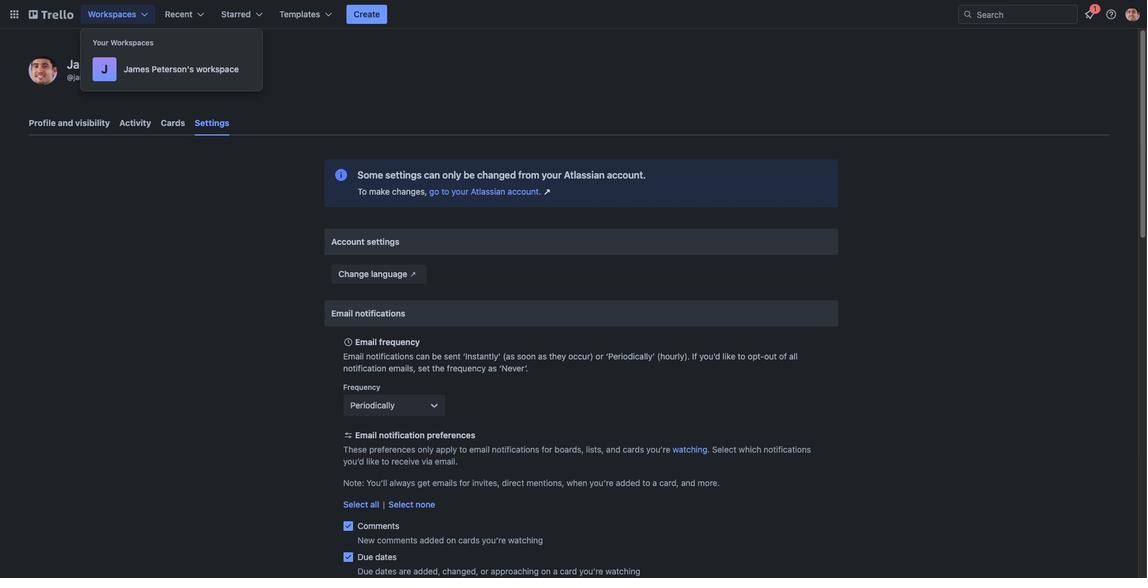 Task type: describe. For each thing, give the bounding box(es) containing it.
1 vertical spatial for
[[460, 478, 470, 488]]

select all button
[[343, 499, 379, 511]]

they
[[549, 351, 566, 362]]

out
[[765, 351, 777, 362]]

comments
[[377, 536, 418, 546]]

opt-
[[748, 351, 765, 362]]

you'd inside . select which notifications you'd like to receive via email.
[[343, 457, 364, 467]]

0 vertical spatial only
[[443, 170, 461, 181]]

starred
[[221, 9, 251, 19]]

1 horizontal spatial on
[[541, 567, 551, 577]]

workspaces button
[[81, 5, 155, 24]]

primary element
[[0, 0, 1148, 29]]

james peterson's workspace
[[124, 64, 239, 74]]

card,
[[660, 478, 679, 488]]

|
[[383, 500, 385, 510]]

0 vertical spatial preferences
[[427, 430, 476, 441]]

you're right card
[[580, 567, 604, 577]]

make
[[369, 186, 390, 197]]

'periodically'
[[606, 351, 655, 362]]

0 vertical spatial on
[[447, 536, 456, 546]]

0 vertical spatial your
[[542, 170, 562, 181]]

when
[[567, 478, 588, 488]]

to inside . select which notifications you'd like to receive via email.
[[382, 457, 389, 467]]

open information menu image
[[1106, 8, 1118, 20]]

templates button
[[272, 5, 340, 24]]

account settings
[[331, 237, 400, 247]]

activity link
[[120, 112, 151, 134]]

added,
[[414, 567, 440, 577]]

search image
[[964, 10, 973, 19]]

james peterson (jamespeterson93) image
[[29, 56, 57, 85]]

be inside email notifications can be sent 'instantly' (as soon as they occur) or 'periodically' (hourly). if you'd like to opt-out of all notification emails, set the frequency as 'never'.
[[432, 351, 442, 362]]

notifications up email frequency
[[355, 308, 406, 319]]

recent
[[165, 9, 193, 19]]

0 horizontal spatial preferences
[[369, 445, 416, 455]]

or inside email notifications can be sent 'instantly' (as soon as they occur) or 'periodically' (hourly). if you'd like to opt-out of all notification emails, set the frequency as 'never'.
[[596, 351, 604, 362]]

direct
[[502, 478, 524, 488]]

jamespeterson93
[[74, 73, 132, 82]]

change language
[[339, 269, 408, 279]]

1 horizontal spatial be
[[464, 170, 475, 181]]

card
[[560, 567, 577, 577]]

changed,
[[443, 567, 479, 577]]

recent button
[[158, 5, 212, 24]]

0 vertical spatial watching
[[673, 445, 708, 455]]

peterson
[[105, 57, 153, 71]]

2 horizontal spatial and
[[681, 478, 696, 488]]

are
[[399, 567, 411, 577]]

j
[[101, 62, 108, 76]]

dates for due dates
[[375, 552, 397, 562]]

due for due dates
[[358, 552, 373, 562]]

0 horizontal spatial frequency
[[379, 337, 420, 347]]

of
[[779, 351, 787, 362]]

settings for some
[[386, 170, 422, 181]]

create
[[354, 9, 380, 19]]

0 horizontal spatial watching
[[508, 536, 543, 546]]

you're up due dates are added, changed, or approaching on a card you're watching
[[482, 536, 506, 546]]

templates
[[280, 9, 320, 19]]

go to your atlassian account. link
[[430, 186, 553, 198]]

peterson's
[[152, 64, 194, 74]]

soon
[[517, 351, 536, 362]]

to left email
[[459, 445, 467, 455]]

dates for due dates are added, changed, or approaching on a card you're watching
[[375, 567, 397, 577]]

select all | select none
[[343, 500, 435, 510]]

email notifications
[[331, 308, 406, 319]]

frequency
[[343, 383, 381, 392]]

due dates
[[358, 552, 397, 562]]

like inside email notifications can be sent 'instantly' (as soon as they occur) or 'periodically' (hourly). if you'd like to opt-out of all notification emails, set the frequency as 'never'.
[[723, 351, 736, 362]]

james peterson (jamespeterson93) image
[[1126, 7, 1140, 22]]

settings link
[[195, 112, 229, 136]]

these
[[343, 445, 367, 455]]

1 vertical spatial your
[[452, 186, 469, 197]]

0 horizontal spatial select
[[343, 500, 368, 510]]

1 vertical spatial as
[[488, 363, 497, 374]]

due dates are added, changed, or approaching on a card you're watching
[[358, 567, 641, 577]]

select inside . select which notifications you'd like to receive via email.
[[713, 445, 737, 455]]

and inside the profile and visibility link
[[58, 118, 73, 128]]

.
[[708, 445, 710, 455]]

to inside email notifications can be sent 'instantly' (as soon as they occur) or 'periodically' (hourly). if you'd like to opt-out of all notification emails, set the frequency as 'never'.
[[738, 351, 746, 362]]

comments
[[358, 521, 400, 531]]

your workspaces
[[93, 38, 154, 47]]

mentions,
[[527, 478, 565, 488]]

apply
[[436, 445, 457, 455]]

you'll
[[367, 478, 387, 488]]

like inside . select which notifications you'd like to receive via email.
[[367, 457, 379, 467]]

cards link
[[161, 112, 185, 134]]

notifications up direct
[[492, 445, 540, 455]]

to
[[358, 186, 367, 197]]

go to your atlassian account.
[[430, 186, 541, 197]]

can for notifications
[[416, 351, 430, 362]]

1 vertical spatial only
[[418, 445, 434, 455]]

1 horizontal spatial as
[[538, 351, 547, 362]]

sent
[[444, 351, 461, 362]]

change language link
[[331, 265, 427, 284]]

watching link
[[673, 445, 708, 455]]

to left card,
[[643, 478, 651, 488]]

starred button
[[214, 5, 270, 24]]

changes,
[[392, 186, 427, 197]]

receive
[[392, 457, 420, 467]]

can for settings
[[424, 170, 440, 181]]

workspace
[[196, 64, 239, 74]]

visibility
[[75, 118, 110, 128]]

profile and visibility
[[29, 118, 110, 128]]



Task type: vqa. For each thing, say whether or not it's contained in the screenshot.
'can'
yes



Task type: locate. For each thing, give the bounding box(es) containing it.
(as
[[503, 351, 515, 362]]

notification inside email notifications can be sent 'instantly' (as soon as they occur) or 'periodically' (hourly). if you'd like to opt-out of all notification emails, set the frequency as 'never'.
[[343, 363, 387, 374]]

be
[[464, 170, 475, 181], [432, 351, 442, 362]]

0 vertical spatial or
[[596, 351, 604, 362]]

account
[[331, 237, 365, 247]]

select right |
[[389, 500, 414, 510]]

can up set
[[416, 351, 430, 362]]

due down the new
[[358, 552, 373, 562]]

preferences
[[427, 430, 476, 441], [369, 445, 416, 455]]

@
[[67, 73, 74, 82]]

get
[[418, 478, 430, 488]]

1 vertical spatial you'd
[[343, 457, 364, 467]]

0 vertical spatial all
[[790, 351, 798, 362]]

due down due dates
[[358, 567, 373, 577]]

to
[[442, 186, 449, 197], [738, 351, 746, 362], [459, 445, 467, 455], [382, 457, 389, 467], [643, 478, 651, 488]]

back to home image
[[29, 5, 74, 24]]

email
[[331, 308, 353, 319], [355, 337, 377, 347], [343, 351, 364, 362], [355, 430, 377, 441]]

or right changed,
[[481, 567, 489, 577]]

preferences up receive
[[369, 445, 416, 455]]

0 vertical spatial dates
[[375, 552, 397, 562]]

0 horizontal spatial be
[[432, 351, 442, 362]]

all
[[790, 351, 798, 362], [371, 500, 379, 510]]

changed
[[477, 170, 516, 181]]

1 horizontal spatial for
[[542, 445, 553, 455]]

0 horizontal spatial cards
[[458, 536, 480, 546]]

0 horizontal spatial a
[[553, 567, 558, 577]]

0 vertical spatial account.
[[607, 170, 646, 181]]

always
[[390, 478, 415, 488]]

to right go
[[442, 186, 449, 197]]

0 vertical spatial workspaces
[[88, 9, 136, 19]]

invites,
[[473, 478, 500, 488]]

james up @
[[67, 57, 102, 71]]

0 horizontal spatial for
[[460, 478, 470, 488]]

1 vertical spatial account.
[[508, 186, 541, 197]]

and right card,
[[681, 478, 696, 488]]

email up these
[[355, 430, 377, 441]]

language
[[371, 269, 408, 279]]

account.
[[607, 170, 646, 181], [508, 186, 541, 197]]

emails,
[[389, 363, 416, 374]]

2 horizontal spatial select
[[713, 445, 737, 455]]

1 horizontal spatial your
[[542, 170, 562, 181]]

email notification preferences
[[355, 430, 476, 441]]

you'd down these
[[343, 457, 364, 467]]

cards right lists,
[[623, 445, 644, 455]]

1 vertical spatial all
[[371, 500, 379, 510]]

watching right card
[[606, 567, 641, 577]]

note:
[[343, 478, 364, 488]]

atlassian right the from
[[564, 170, 605, 181]]

0 vertical spatial due
[[358, 552, 373, 562]]

email down change
[[331, 308, 353, 319]]

like
[[723, 351, 736, 362], [367, 457, 379, 467]]

lists,
[[586, 445, 604, 455]]

email up frequency
[[343, 351, 364, 362]]

0 horizontal spatial like
[[367, 457, 379, 467]]

to left opt-
[[738, 351, 746, 362]]

frequency down sent
[[447, 363, 486, 374]]

due for due dates are added, changed, or approaching on a card you're watching
[[358, 567, 373, 577]]

only up go to your atlassian account.
[[443, 170, 461, 181]]

boards,
[[555, 445, 584, 455]]

sm image
[[408, 268, 419, 280]]

email notifications can be sent 'instantly' (as soon as they occur) or 'periodically' (hourly). if you'd like to opt-out of all notification emails, set the frequency as 'never'.
[[343, 351, 798, 374]]

1 vertical spatial dates
[[375, 567, 397, 577]]

settings
[[195, 118, 229, 128]]

0 vertical spatial frequency
[[379, 337, 420, 347]]

or
[[596, 351, 604, 362], [481, 567, 489, 577]]

email for email notifications can be sent 'instantly' (as soon as they occur) or 'periodically' (hourly). if you'd like to opt-out of all notification emails, set the frequency as 'never'.
[[343, 351, 364, 362]]

1 horizontal spatial account.
[[607, 170, 646, 181]]

you're
[[647, 445, 671, 455], [590, 478, 614, 488], [482, 536, 506, 546], [580, 567, 604, 577]]

some settings can only be changed from your atlassian account.
[[358, 170, 646, 181]]

workspaces inside popup button
[[88, 9, 136, 19]]

2 vertical spatial and
[[681, 478, 696, 488]]

1 notification image
[[1083, 7, 1097, 22]]

0 horizontal spatial as
[[488, 363, 497, 374]]

0 vertical spatial added
[[616, 478, 641, 488]]

cards up changed,
[[458, 536, 480, 546]]

1 horizontal spatial james
[[124, 64, 150, 74]]

1 horizontal spatial select
[[389, 500, 414, 510]]

notifications inside email notifications can be sent 'instantly' (as soon as they occur) or 'periodically' (hourly). if you'd like to opt-out of all notification emails, set the frequency as 'never'.
[[366, 351, 414, 362]]

1 horizontal spatial you'd
[[700, 351, 721, 362]]

email for email notification preferences
[[355, 430, 377, 441]]

1 horizontal spatial frequency
[[447, 363, 486, 374]]

you're right 'when'
[[590, 478, 614, 488]]

and
[[58, 118, 73, 128], [606, 445, 621, 455], [681, 478, 696, 488]]

0 vertical spatial be
[[464, 170, 475, 181]]

0 vertical spatial and
[[58, 118, 73, 128]]

1 vertical spatial cards
[[458, 536, 480, 546]]

select
[[713, 445, 737, 455], [343, 500, 368, 510], [389, 500, 414, 510]]

notifications inside . select which notifications you'd like to receive via email.
[[764, 445, 811, 455]]

all inside email notifications can be sent 'instantly' (as soon as they occur) or 'periodically' (hourly). if you'd like to opt-out of all notification emails, set the frequency as 'never'.
[[790, 351, 798, 362]]

new comments added on cards you're watching
[[358, 536, 543, 546]]

email for email notifications
[[331, 308, 353, 319]]

can
[[424, 170, 440, 181], [416, 351, 430, 362]]

new
[[358, 536, 375, 546]]

you'd right if
[[700, 351, 721, 362]]

0 horizontal spatial account.
[[508, 186, 541, 197]]

more.
[[698, 478, 720, 488]]

0 horizontal spatial added
[[420, 536, 444, 546]]

to left receive
[[382, 457, 389, 467]]

set
[[418, 363, 430, 374]]

you'd inside email notifications can be sent 'instantly' (as soon as they occur) or 'periodically' (hourly). if you'd like to opt-out of all notification emails, set the frequency as 'never'.
[[700, 351, 721, 362]]

workspaces up peterson
[[111, 38, 154, 47]]

cards
[[623, 445, 644, 455], [458, 536, 480, 546]]

and right profile
[[58, 118, 73, 128]]

1 horizontal spatial only
[[443, 170, 461, 181]]

0 horizontal spatial you'd
[[343, 457, 364, 467]]

0 vertical spatial for
[[542, 445, 553, 455]]

the
[[432, 363, 445, 374]]

dates
[[375, 552, 397, 562], [375, 567, 397, 577]]

change
[[339, 269, 369, 279]]

1 vertical spatial on
[[541, 567, 551, 577]]

1 horizontal spatial a
[[653, 478, 657, 488]]

1 horizontal spatial or
[[596, 351, 604, 362]]

some
[[358, 170, 383, 181]]

added up "added,"
[[420, 536, 444, 546]]

1 vertical spatial a
[[553, 567, 558, 577]]

and right lists,
[[606, 445, 621, 455]]

(hourly).
[[658, 351, 690, 362]]

. select which notifications you'd like to receive via email.
[[343, 445, 811, 467]]

preferences up apply
[[427, 430, 476, 441]]

notifications down email frequency
[[366, 351, 414, 362]]

profile and visibility link
[[29, 112, 110, 134]]

be up go to your atlassian account.
[[464, 170, 475, 181]]

0 horizontal spatial james
[[67, 57, 102, 71]]

settings
[[386, 170, 422, 181], [367, 237, 400, 247]]

emails
[[433, 478, 457, 488]]

notification up frequency
[[343, 363, 387, 374]]

a left card,
[[653, 478, 657, 488]]

dates down comments
[[375, 552, 397, 562]]

1 vertical spatial due
[[358, 567, 373, 577]]

0 horizontal spatial and
[[58, 118, 73, 128]]

like left opt-
[[723, 351, 736, 362]]

select down 'note:'
[[343, 500, 368, 510]]

0 vertical spatial a
[[653, 478, 657, 488]]

for right emails
[[460, 478, 470, 488]]

1 vertical spatial frequency
[[447, 363, 486, 374]]

for
[[542, 445, 553, 455], [460, 478, 470, 488]]

1 horizontal spatial like
[[723, 351, 736, 362]]

notifications right which
[[764, 445, 811, 455]]

or right occur)
[[596, 351, 604, 362]]

on left card
[[541, 567, 551, 577]]

watching
[[673, 445, 708, 455], [508, 536, 543, 546], [606, 567, 641, 577]]

email.
[[435, 457, 458, 467]]

for left boards,
[[542, 445, 553, 455]]

0 vertical spatial you'd
[[700, 351, 721, 362]]

'instantly'
[[463, 351, 501, 362]]

1 vertical spatial settings
[[367, 237, 400, 247]]

email down the email notifications
[[355, 337, 377, 347]]

0 vertical spatial like
[[723, 351, 736, 362]]

added left card,
[[616, 478, 641, 488]]

james inside the james peterson @ jamespeterson93
[[67, 57, 102, 71]]

via
[[422, 457, 433, 467]]

your
[[542, 170, 562, 181], [452, 186, 469, 197]]

0 vertical spatial atlassian
[[564, 170, 605, 181]]

0 horizontal spatial or
[[481, 567, 489, 577]]

1 horizontal spatial atlassian
[[564, 170, 605, 181]]

can up go
[[424, 170, 440, 181]]

notification
[[343, 363, 387, 374], [379, 430, 425, 441]]

if
[[692, 351, 698, 362]]

can inside email notifications can be sent 'instantly' (as soon as they occur) or 'periodically' (hourly). if you'd like to opt-out of all notification emails, set the frequency as 'never'.
[[416, 351, 430, 362]]

occur)
[[569, 351, 594, 362]]

0 vertical spatial notification
[[343, 363, 387, 374]]

1 vertical spatial workspaces
[[111, 38, 154, 47]]

1 vertical spatial like
[[367, 457, 379, 467]]

as
[[538, 351, 547, 362], [488, 363, 497, 374]]

2 dates from the top
[[375, 567, 397, 577]]

dates down due dates
[[375, 567, 397, 577]]

none
[[416, 500, 435, 510]]

0 vertical spatial settings
[[386, 170, 422, 181]]

as down 'instantly'
[[488, 363, 497, 374]]

james for peterson's
[[124, 64, 150, 74]]

0 horizontal spatial on
[[447, 536, 456, 546]]

email inside email notifications can be sent 'instantly' (as soon as they occur) or 'periodically' (hourly). if you'd like to opt-out of all notification emails, set the frequency as 'never'.
[[343, 351, 364, 362]]

watching up more.
[[673, 445, 708, 455]]

a left card
[[553, 567, 558, 577]]

all right of
[[790, 351, 798, 362]]

atlassian down changed
[[471, 186, 506, 197]]

0 horizontal spatial only
[[418, 445, 434, 455]]

on
[[447, 536, 456, 546], [541, 567, 551, 577]]

on up changed,
[[447, 536, 456, 546]]

email frequency
[[355, 337, 420, 347]]

0 vertical spatial cards
[[623, 445, 644, 455]]

only up the via
[[418, 445, 434, 455]]

2 vertical spatial watching
[[606, 567, 641, 577]]

james down your workspaces at the top of page
[[124, 64, 150, 74]]

approaching
[[491, 567, 539, 577]]

1 vertical spatial be
[[432, 351, 442, 362]]

which
[[739, 445, 762, 455]]

be up the
[[432, 351, 442, 362]]

cards
[[161, 118, 185, 128]]

james peterson @ jamespeterson93
[[67, 57, 153, 82]]

1 vertical spatial preferences
[[369, 445, 416, 455]]

go
[[430, 186, 439, 197]]

Search field
[[973, 5, 1078, 23]]

profile
[[29, 118, 56, 128]]

workspaces up your workspaces at the top of page
[[88, 9, 136, 19]]

settings for account
[[367, 237, 400, 247]]

as left "they" at the bottom left
[[538, 351, 547, 362]]

create button
[[347, 5, 387, 24]]

select right . on the right of the page
[[713, 445, 737, 455]]

1 vertical spatial watching
[[508, 536, 543, 546]]

0 vertical spatial as
[[538, 351, 547, 362]]

1 dates from the top
[[375, 552, 397, 562]]

workspaces
[[88, 9, 136, 19], [111, 38, 154, 47]]

all left |
[[371, 500, 379, 510]]

watching up approaching
[[508, 536, 543, 546]]

1 vertical spatial or
[[481, 567, 489, 577]]

1 horizontal spatial and
[[606, 445, 621, 455]]

from
[[518, 170, 540, 181]]

james
[[67, 57, 102, 71], [124, 64, 150, 74]]

to make changes,
[[358, 186, 430, 197]]

like down these
[[367, 457, 379, 467]]

you're left watching link
[[647, 445, 671, 455]]

2 due from the top
[[358, 567, 373, 577]]

atlassian
[[564, 170, 605, 181], [471, 186, 506, 197]]

1 horizontal spatial all
[[790, 351, 798, 362]]

1 vertical spatial notification
[[379, 430, 425, 441]]

1 vertical spatial can
[[416, 351, 430, 362]]

0 horizontal spatial atlassian
[[471, 186, 506, 197]]

settings up the changes, at top left
[[386, 170, 422, 181]]

your right go
[[452, 186, 469, 197]]

1 vertical spatial and
[[606, 445, 621, 455]]

these preferences only apply to email notifications for boards, lists, and cards you're watching
[[343, 445, 708, 455]]

0 horizontal spatial all
[[371, 500, 379, 510]]

1 horizontal spatial watching
[[606, 567, 641, 577]]

due
[[358, 552, 373, 562], [358, 567, 373, 577]]

1 vertical spatial atlassian
[[471, 186, 506, 197]]

email
[[470, 445, 490, 455]]

1 horizontal spatial cards
[[623, 445, 644, 455]]

0 vertical spatial can
[[424, 170, 440, 181]]

'never'.
[[499, 363, 528, 374]]

your
[[93, 38, 109, 47]]

0 horizontal spatial your
[[452, 186, 469, 197]]

your right the from
[[542, 170, 562, 181]]

select none button
[[389, 499, 435, 511]]

periodically
[[351, 400, 395, 411]]

2 horizontal spatial watching
[[673, 445, 708, 455]]

1 due from the top
[[358, 552, 373, 562]]

email for email frequency
[[355, 337, 377, 347]]

1 horizontal spatial preferences
[[427, 430, 476, 441]]

james for peterson
[[67, 57, 102, 71]]

frequency up emails,
[[379, 337, 420, 347]]

frequency inside email notifications can be sent 'instantly' (as soon as they occur) or 'periodically' (hourly). if you'd like to opt-out of all notification emails, set the frequency as 'never'.
[[447, 363, 486, 374]]

settings up the language
[[367, 237, 400, 247]]

1 vertical spatial added
[[420, 536, 444, 546]]

1 horizontal spatial added
[[616, 478, 641, 488]]

notification up receive
[[379, 430, 425, 441]]

added
[[616, 478, 641, 488], [420, 536, 444, 546]]



